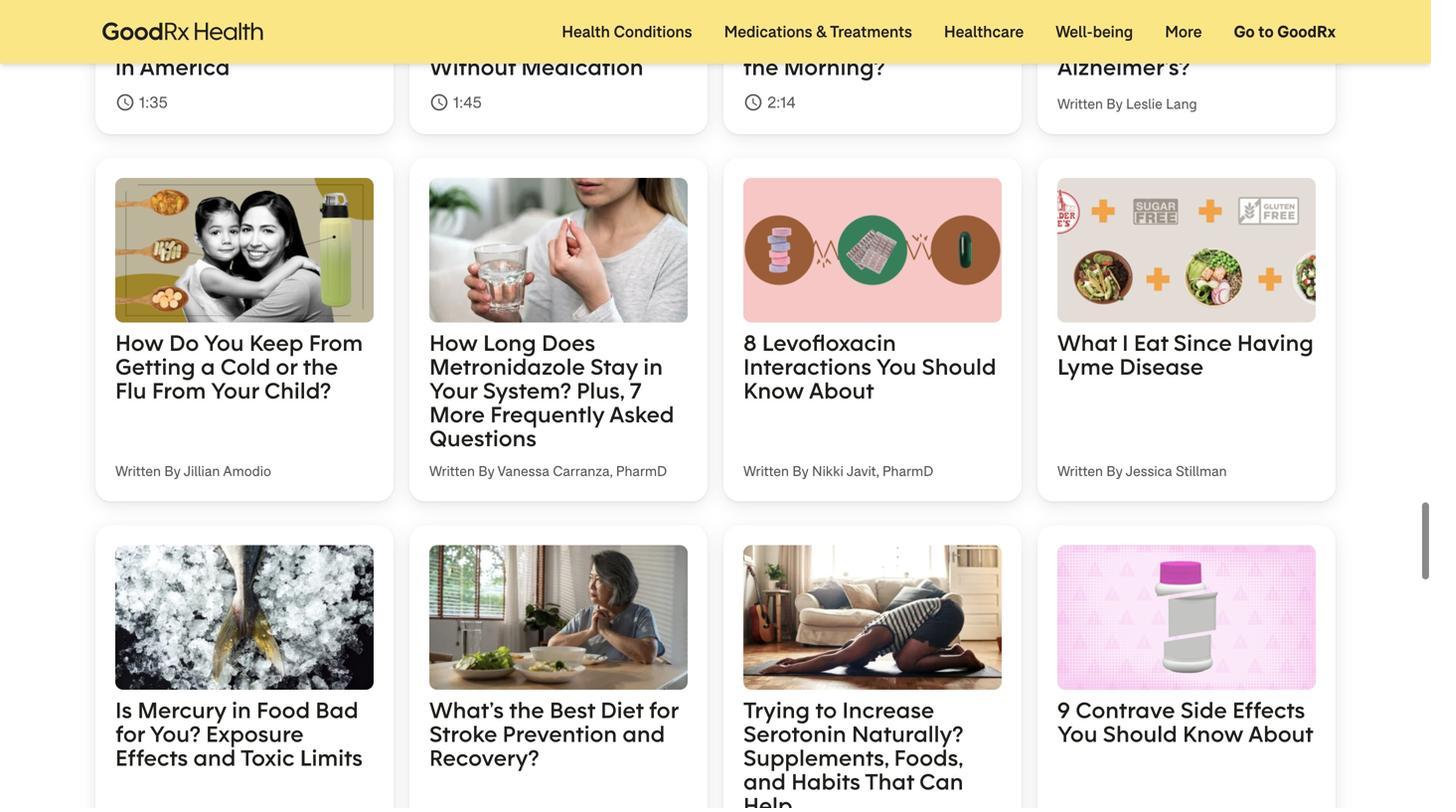 Task type: vqa. For each thing, say whether or not it's contained in the screenshot.
Scan on the bottom right of the page
no



Task type: describe. For each thing, give the bounding box(es) containing it.
access_time for can lack of sleep cause headaches in the morning?
[[744, 93, 764, 112]]

written for what i eat since having lyme disease
[[1058, 463, 1104, 481]]

more inside how long does metronidazole stay in your system? plus, 7 more frequently asked questions written by vanessa carranza, pharmd
[[430, 400, 485, 429]]

getting
[[115, 352, 196, 381]]

and inside is mercury in food bad for you? exposure effects and toxic limits
[[193, 744, 236, 772]]

health conditions button
[[546, 0, 709, 64]]

what for early-
[[1058, 4, 1118, 33]]

well-being button
[[1040, 0, 1150, 64]]

black
[[242, 28, 301, 57]]

to inside what is it like to have early-onset alzheimer's?
[[1212, 4, 1234, 33]]

patient experience: patient stories feel child sick option 2 image
[[115, 178, 374, 323]]

plus,
[[577, 376, 625, 405]]

know inside 8 levofloxacin interactions you should know about
[[744, 376, 805, 405]]

you inside 9 contrave side effects you should know about
[[1058, 720, 1098, 749]]

medications & treatments button
[[709, 0, 929, 64]]

what i eat since having lyme disease
[[1058, 328, 1315, 381]]

system?
[[483, 376, 572, 405]]

questions
[[430, 424, 537, 453]]

side
[[1181, 696, 1228, 725]]

contrave
[[1076, 696, 1176, 725]]

vanessa
[[498, 463, 550, 481]]

written by jillian amodio
[[115, 463, 271, 481]]

written for what is it like to have early-onset alzheimer's?
[[1058, 95, 1104, 113]]

what's
[[430, 696, 504, 725]]

what's the best diet for stroke prevention and recovery?
[[430, 696, 679, 772]]

1 vertical spatial from
[[152, 376, 206, 405]]

it
[[1145, 4, 1159, 33]]

can inside trying to increase serotonin naturally? supplements, foods, and habits that can help
[[920, 767, 964, 796]]

care
[[165, 4, 217, 33]]

know inside 9 contrave side effects you should know about
[[1183, 720, 1244, 749]]

disease
[[1120, 352, 1204, 381]]

can lack of sleep cause headaches in the morning?
[[744, 4, 964, 81]]

go to goodrx
[[1235, 21, 1337, 42]]

your inside how long does metronidazole stay in your system? plus, 7 more frequently asked questions written by vanessa carranza, pharmd
[[430, 376, 478, 405]]

levofloxacin: drug interaction levofloxacin image
[[744, 178, 1002, 323]]

pharmacy: closeup woman taking pill with water 1779938807 image
[[430, 178, 688, 323]]

food
[[257, 696, 310, 725]]

cold
[[221, 352, 271, 381]]

conditions
[[614, 21, 693, 42]]

pharmd inside how long does metronidazole stay in your system? plus, 7 more frequently asked questions written by vanessa carranza, pharmd
[[616, 463, 668, 481]]

what for disease
[[1058, 328, 1118, 357]]

self-care and mental health as a black man in america
[[115, 4, 354, 81]]

5
[[430, 4, 442, 33]]

supplements herbs: man doing childs pose 1187354783 image
[[744, 546, 1002, 690]]

should inside 9 contrave side effects you should know about
[[1104, 720, 1178, 749]]

stay
[[591, 352, 638, 381]]

for inside is mercury in food bad for you? exposure effects and toxic limits
[[115, 720, 145, 749]]

can inside the "can lack of sleep cause headaches in the morning?"
[[744, 4, 788, 33]]

written inside how long does metronidazole stay in your system? plus, 7 more frequently asked questions written by vanessa carranza, pharmd
[[430, 463, 475, 481]]

to inside trying to increase serotonin naturally? supplements, foods, and habits that can help
[[816, 696, 837, 725]]

jessica
[[1126, 463, 1173, 481]]

help
[[744, 791, 793, 808]]

2:14
[[768, 92, 796, 113]]

have
[[1239, 4, 1295, 33]]

go
[[1235, 21, 1256, 42]]

health: stroke risk reduction: woman healthy eating-1317236818 image
[[430, 546, 688, 690]]

how for how long does metronidazole stay in your system? plus, 7 more frequently asked questions written by vanessa carranza, pharmd
[[430, 328, 478, 357]]

8 levofloxacin interactions you should know about
[[744, 328, 997, 405]]

keep
[[249, 328, 304, 357]]

goodrx
[[1278, 21, 1337, 42]]

toxic
[[241, 744, 295, 772]]

the inside the "can lack of sleep cause headaches in the morning?"
[[744, 52, 779, 81]]

how do you keep from getting a cold or the flu from your child?
[[115, 328, 363, 405]]

frequently
[[490, 400, 605, 429]]

5 ways to relieve a tension headache without medication
[[430, 4, 644, 81]]

long
[[483, 328, 537, 357]]

well-being
[[1056, 21, 1134, 42]]

what's the best diet for stroke prevention and recovery? link
[[410, 526, 708, 808]]

flu
[[115, 376, 147, 405]]

javit,
[[847, 463, 880, 481]]

access_time 1:35
[[115, 92, 168, 113]]

foods,
[[895, 744, 963, 772]]

healthcare button
[[929, 0, 1040, 64]]

is mercury in food bad for you? exposure effects and toxic limits
[[115, 696, 363, 772]]

by for what i eat since having lyme disease
[[1107, 463, 1123, 481]]

9
[[1058, 696, 1071, 725]]

you?
[[150, 720, 201, 749]]

do
[[169, 328, 199, 357]]

written by nikki javit, pharmd
[[744, 463, 934, 481]]

child?
[[265, 376, 331, 405]]

access_time 2:14
[[744, 92, 796, 113]]

amodio
[[223, 463, 271, 481]]

habits
[[792, 767, 861, 796]]

relieve
[[539, 4, 616, 33]]

or
[[276, 352, 298, 381]]

early-
[[1058, 28, 1122, 57]]

trying
[[744, 696, 811, 725]]

0 vertical spatial from
[[309, 328, 363, 357]]

and inside "what's the best diet for stroke prevention and recovery?"
[[623, 720, 666, 749]]

about inside 9 contrave side effects you should know about
[[1249, 720, 1314, 749]]

interactions
[[744, 352, 872, 381]]

treatments
[[831, 21, 913, 42]]

tension
[[430, 28, 511, 57]]

serotonin
[[744, 720, 847, 749]]

a for mental
[[222, 28, 237, 57]]



Task type: locate. For each thing, give the bounding box(es) containing it.
1 your from the left
[[211, 376, 259, 405]]

written left the jillian
[[115, 463, 161, 481]]

1:35
[[139, 92, 168, 113]]

since
[[1174, 328, 1233, 357]]

0 horizontal spatial can
[[744, 4, 788, 33]]

prevention
[[503, 720, 618, 749]]

health inside self-care and mental health as a black man in america
[[115, 28, 186, 57]]

about right side
[[1249, 720, 1314, 749]]

what inside what is it like to have early-onset alzheimer's?
[[1058, 4, 1118, 33]]

jillian
[[184, 463, 220, 481]]

how long does metronidazole stay in your system? plus, 7 more frequently asked questions written by vanessa carranza, pharmd
[[430, 328, 675, 481]]

the inside "what's the best diet for stroke prevention and recovery?"
[[509, 696, 545, 725]]

2 your from the left
[[430, 376, 478, 405]]

by left leslie
[[1107, 95, 1123, 113]]

pharmd right javit,
[[883, 463, 934, 481]]

exposure
[[206, 720, 304, 749]]

levofloxacin
[[763, 328, 897, 357]]

america
[[140, 52, 230, 81]]

0 vertical spatial effects
[[1233, 696, 1306, 725]]

2 what from the top
[[1058, 328, 1118, 357]]

more right the it
[[1166, 21, 1203, 42]]

by inside how long does metronidazole stay in your system? plus, 7 more frequently asked questions written by vanessa carranza, pharmd
[[479, 463, 495, 481]]

contrave: side effects acetaminophen image
[[1058, 546, 1317, 690]]

should
[[922, 352, 997, 381], [1104, 720, 1178, 749]]

pharmd
[[616, 463, 668, 481], [883, 463, 934, 481]]

0 horizontal spatial you
[[204, 328, 244, 357]]

access_time 1:45
[[430, 92, 482, 113]]

written down alzheimer's?
[[1058, 95, 1104, 113]]

0 horizontal spatial is
[[115, 696, 132, 725]]

0 horizontal spatial pharmd
[[616, 463, 668, 481]]

1 horizontal spatial health
[[562, 21, 610, 42]]

self-
[[115, 4, 165, 33]]

that
[[866, 767, 915, 796]]

1 horizontal spatial you
[[877, 352, 917, 381]]

health up medication
[[562, 21, 610, 42]]

0 horizontal spatial effects
[[115, 744, 188, 772]]

1 horizontal spatial the
[[509, 696, 545, 725]]

diet
[[601, 696, 644, 725]]

can left lack
[[744, 4, 788, 33]]

0 vertical spatial what
[[1058, 4, 1118, 33]]

effects inside 9 contrave side effects you should know about
[[1233, 696, 1306, 725]]

0 vertical spatial know
[[744, 376, 805, 405]]

2 horizontal spatial you
[[1058, 720, 1098, 749]]

dialog
[[0, 0, 1432, 808]]

9 contrave side effects you should know about link
[[1038, 526, 1337, 808]]

stillman
[[1176, 463, 1228, 481]]

in
[[944, 28, 964, 57], [115, 52, 135, 81], [644, 352, 663, 381], [232, 696, 251, 725]]

0 horizontal spatial know
[[744, 376, 805, 405]]

the left best
[[509, 696, 545, 725]]

in left food
[[232, 696, 251, 725]]

in inside is mercury in food bad for you? exposure effects and toxic limits
[[232, 696, 251, 725]]

as
[[192, 28, 217, 57]]

leslie
[[1127, 95, 1163, 113]]

about
[[809, 376, 875, 405], [1249, 720, 1314, 749]]

being
[[1094, 21, 1134, 42]]

0 horizontal spatial how
[[115, 328, 164, 357]]

ways
[[447, 4, 507, 33]]

to right the ways on the left top of the page
[[513, 4, 534, 33]]

and
[[223, 4, 265, 33], [623, 720, 666, 749], [193, 744, 236, 772], [744, 767, 787, 796]]

access_time left 1:45
[[430, 93, 449, 112]]

metronidazole
[[430, 352, 585, 381]]

0 horizontal spatial your
[[211, 376, 259, 405]]

how
[[115, 328, 164, 357], [430, 328, 478, 357]]

cause
[[744, 28, 812, 57]]

1 horizontal spatial is
[[1123, 4, 1140, 33]]

1 what from the top
[[1058, 4, 1118, 33]]

and right as
[[223, 4, 265, 33]]

a inside how do you keep from getting a cold or the flu from your child?
[[201, 352, 215, 381]]

is
[[1123, 4, 1140, 33], [115, 696, 132, 725]]

a for keep
[[201, 352, 215, 381]]

goodrx health image
[[91, 11, 274, 53]]

0 horizontal spatial should
[[922, 352, 997, 381]]

like
[[1165, 4, 1207, 33]]

alzheimer's?
[[1058, 52, 1191, 81]]

by left "nikki"
[[793, 463, 809, 481]]

mental
[[271, 4, 346, 33]]

access_time inside the access_time 1:45
[[430, 93, 449, 112]]

access_time inside access_time 1:35
[[115, 93, 135, 112]]

1 horizontal spatial about
[[1249, 720, 1314, 749]]

to right go
[[1259, 21, 1275, 42]]

1 horizontal spatial pharmd
[[883, 463, 934, 481]]

0 horizontal spatial more
[[430, 400, 485, 429]]

of
[[849, 4, 871, 33]]

0 vertical spatial is
[[1123, 4, 1140, 33]]

a right as
[[222, 28, 237, 57]]

lack
[[793, 4, 844, 33]]

1 horizontal spatial how
[[430, 328, 478, 357]]

is left you?
[[115, 696, 132, 725]]

about down levofloxacin
[[809, 376, 875, 405]]

1 horizontal spatial access_time
[[430, 93, 449, 112]]

to left go
[[1212, 4, 1234, 33]]

supplements,
[[744, 744, 889, 772]]

a inside 5 ways to relieve a tension headache without medication
[[621, 4, 636, 33]]

fish fin on ice-1047876748 image
[[115, 546, 374, 690]]

how left do
[[115, 328, 164, 357]]

to inside 5 ways to relieve a tension headache without medication
[[513, 4, 534, 33]]

1 horizontal spatial know
[[1183, 720, 1244, 749]]

1 vertical spatial can
[[920, 767, 964, 796]]

access_time inside access_time 2:14
[[744, 93, 764, 112]]

best
[[550, 696, 596, 725]]

for left you?
[[115, 720, 145, 749]]

mercury
[[138, 696, 227, 725]]

trying to increase serotonin naturally? supplements, foods, and habits that can help
[[744, 696, 964, 808]]

healthcare
[[945, 21, 1025, 42]]

and inside trying to increase serotonin naturally? supplements, foods, and habits that can help
[[744, 767, 787, 796]]

in right 7
[[644, 352, 663, 381]]

a right do
[[201, 352, 215, 381]]

sleep
[[876, 4, 936, 33]]

effects down mercury
[[115, 744, 188, 772]]

0 horizontal spatial from
[[152, 376, 206, 405]]

a right relieve
[[621, 4, 636, 33]]

2 how from the left
[[430, 328, 478, 357]]

health conditions
[[562, 21, 693, 42]]

nikki
[[812, 463, 844, 481]]

written left "nikki"
[[744, 463, 789, 481]]

your inside how do you keep from getting a cold or the flu from your child?
[[211, 376, 259, 405]]

0 horizontal spatial for
[[115, 720, 145, 749]]

health left as
[[115, 28, 186, 57]]

2 access_time from the left
[[430, 93, 449, 112]]

8
[[744, 328, 757, 357]]

should inside 8 levofloxacin interactions you should know about
[[922, 352, 997, 381]]

your left or
[[211, 376, 259, 405]]

your up questions
[[430, 376, 478, 405]]

what inside what i eat since having lyme disease
[[1058, 328, 1118, 357]]

1 vertical spatial is
[[115, 696, 132, 725]]

1 vertical spatial the
[[303, 352, 338, 381]]

7
[[630, 376, 642, 405]]

to up 'supplements,'
[[816, 696, 837, 725]]

access_time for self-care and mental health as a black man in america
[[115, 93, 135, 112]]

the down medications
[[744, 52, 779, 81]]

1 horizontal spatial from
[[309, 328, 363, 357]]

0 horizontal spatial health
[[115, 28, 186, 57]]

0 vertical spatial can
[[744, 4, 788, 33]]

0 horizontal spatial access_time
[[115, 93, 135, 112]]

the right or
[[303, 352, 338, 381]]

2 vertical spatial the
[[509, 696, 545, 725]]

by for 8 levofloxacin interactions you should know about
[[793, 463, 809, 481]]

by down questions
[[479, 463, 495, 481]]

1 vertical spatial know
[[1183, 720, 1244, 749]]

1 horizontal spatial more
[[1166, 21, 1203, 42]]

2 horizontal spatial access_time
[[744, 93, 764, 112]]

and left toxic
[[193, 744, 236, 772]]

and right best
[[623, 720, 666, 749]]

0 vertical spatial about
[[809, 376, 875, 405]]

know down 8
[[744, 376, 805, 405]]

know right contrave
[[1183, 720, 1244, 749]]

by for how do you keep from getting a cold or the flu from your child?
[[164, 463, 181, 481]]

&
[[817, 21, 827, 42]]

1 horizontal spatial your
[[430, 376, 478, 405]]

1 horizontal spatial can
[[920, 767, 964, 796]]

is mercury in food bad for you? exposure effects and toxic limits link
[[95, 526, 394, 808]]

2 horizontal spatial the
[[744, 52, 779, 81]]

written for how do you keep from getting a cold or the flu from your child?
[[115, 463, 161, 481]]

limits
[[300, 744, 363, 772]]

9 contrave side effects you should know about
[[1058, 696, 1314, 749]]

know
[[744, 376, 805, 405], [1183, 720, 1244, 749]]

1 horizontal spatial should
[[1104, 720, 1178, 749]]

the inside how do you keep from getting a cold or the flu from your child?
[[303, 352, 338, 381]]

from right or
[[309, 328, 363, 357]]

in inside how long does metronidazole stay in your system? plus, 7 more frequently asked questions written by vanessa carranza, pharmd
[[644, 352, 663, 381]]

how inside how long does metronidazole stay in your system? plus, 7 more frequently asked questions written by vanessa carranza, pharmd
[[430, 328, 478, 357]]

by left the jillian
[[164, 463, 181, 481]]

patient experience: eat lyme featured image image
[[1058, 178, 1317, 323]]

onset
[[1122, 28, 1185, 57]]

how inside how do you keep from getting a cold or the flu from your child?
[[115, 328, 164, 357]]

access_time left 2:14
[[744, 93, 764, 112]]

by left the "jessica"
[[1107, 463, 1123, 481]]

from
[[309, 328, 363, 357], [152, 376, 206, 405]]

can
[[744, 4, 788, 33], [920, 767, 964, 796]]

from down do
[[152, 376, 206, 405]]

and inside self-care and mental health as a black man in america
[[223, 4, 265, 33]]

3 access_time from the left
[[744, 93, 764, 112]]

how left long on the top left of page
[[430, 328, 478, 357]]

more inside popup button
[[1166, 21, 1203, 42]]

stroke
[[430, 720, 498, 749]]

go to goodrx link
[[1219, 0, 1352, 64]]

increase
[[843, 696, 935, 725]]

1 vertical spatial effects
[[115, 744, 188, 772]]

access_time for 5 ways to relieve a tension headache without medication
[[430, 93, 449, 112]]

0 vertical spatial more
[[1166, 21, 1203, 42]]

1 vertical spatial what
[[1058, 328, 1118, 357]]

1 horizontal spatial for
[[649, 696, 679, 725]]

can right the that
[[920, 767, 964, 796]]

1 vertical spatial more
[[430, 400, 485, 429]]

effects right side
[[1233, 696, 1306, 725]]

is inside is mercury in food bad for you? exposure effects and toxic limits
[[115, 696, 132, 725]]

more down metronidazole
[[430, 400, 485, 429]]

a inside self-care and mental health as a black man in america
[[222, 28, 237, 57]]

1 vertical spatial should
[[1104, 720, 1178, 749]]

in up access_time 1:35
[[115, 52, 135, 81]]

2 horizontal spatial a
[[621, 4, 636, 33]]

0 horizontal spatial a
[[201, 352, 215, 381]]

0 horizontal spatial the
[[303, 352, 338, 381]]

well-
[[1056, 21, 1094, 42]]

headache
[[517, 28, 628, 57]]

bad
[[316, 696, 359, 725]]

the
[[744, 52, 779, 81], [303, 352, 338, 381], [509, 696, 545, 725]]

0 horizontal spatial about
[[809, 376, 875, 405]]

effects
[[1233, 696, 1306, 725], [115, 744, 188, 772]]

carranza,
[[553, 463, 613, 481]]

1 vertical spatial about
[[1249, 720, 1314, 749]]

1 pharmd from the left
[[616, 463, 668, 481]]

written by leslie lang
[[1058, 95, 1198, 113]]

in inside the "can lack of sleep cause headaches in the morning?"
[[944, 28, 964, 57]]

pharmd down asked
[[616, 463, 668, 481]]

you inside how do you keep from getting a cold or the flu from your child?
[[204, 328, 244, 357]]

is left the it
[[1123, 4, 1140, 33]]

effects inside is mercury in food bad for you? exposure effects and toxic limits
[[115, 744, 188, 772]]

is inside what is it like to have early-onset alzheimer's?
[[1123, 4, 1140, 33]]

for inside "what's the best diet for stroke prevention and recovery?"
[[649, 696, 679, 725]]

by for what is it like to have early-onset alzheimer's?
[[1107, 95, 1123, 113]]

you inside 8 levofloxacin interactions you should know about
[[877, 352, 917, 381]]

in inside self-care and mental health as a black man in america
[[115, 52, 135, 81]]

headaches
[[817, 28, 939, 57]]

lang
[[1167, 95, 1198, 113]]

naturally?
[[852, 720, 964, 749]]

for right diet
[[649, 696, 679, 725]]

1 access_time from the left
[[115, 93, 135, 112]]

written left the "jessica"
[[1058, 463, 1104, 481]]

a
[[621, 4, 636, 33], [222, 28, 237, 57], [201, 352, 215, 381]]

eat
[[1135, 328, 1169, 357]]

lyme
[[1058, 352, 1115, 381]]

i
[[1123, 328, 1129, 357]]

what
[[1058, 4, 1118, 33], [1058, 328, 1118, 357]]

in right sleep
[[944, 28, 964, 57]]

access_time left "1:35"
[[115, 93, 135, 112]]

how for how do you keep from getting a cold or the flu from your child?
[[115, 328, 164, 357]]

2 pharmd from the left
[[883, 463, 934, 481]]

0 vertical spatial the
[[744, 52, 779, 81]]

written for 8 levofloxacin interactions you should know about
[[744, 463, 789, 481]]

does
[[542, 328, 596, 357]]

medications
[[725, 21, 813, 42]]

medications & treatments
[[725, 21, 913, 42]]

1 how from the left
[[115, 328, 164, 357]]

written down questions
[[430, 463, 475, 481]]

asked
[[610, 400, 675, 429]]

1 horizontal spatial effects
[[1233, 696, 1306, 725]]

0 vertical spatial should
[[922, 352, 997, 381]]

and down serotonin
[[744, 767, 787, 796]]

about inside 8 levofloxacin interactions you should know about
[[809, 376, 875, 405]]

1 horizontal spatial a
[[222, 28, 237, 57]]

health inside popup button
[[562, 21, 610, 42]]

to
[[513, 4, 534, 33], [1212, 4, 1234, 33], [1259, 21, 1275, 42], [816, 696, 837, 725]]

having
[[1238, 328, 1315, 357]]

more button
[[1150, 0, 1219, 64]]



